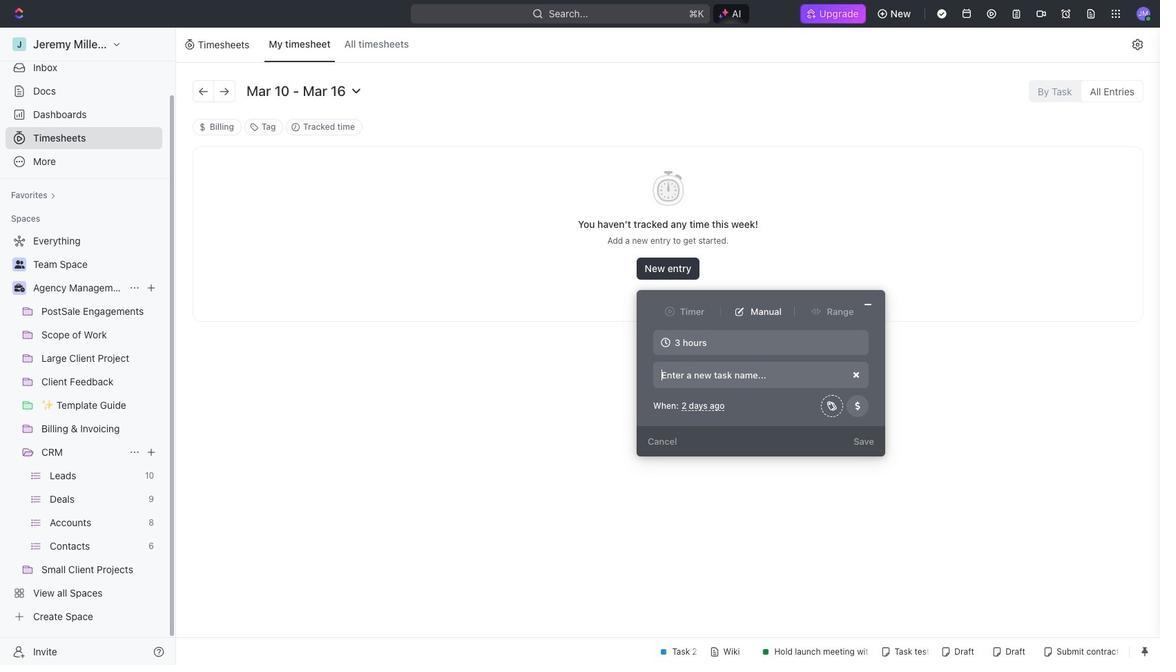 Task type: locate. For each thing, give the bounding box(es) containing it.
Enter time e.g. 3 hours 20 mins text field
[[653, 330, 869, 355]]

tree
[[6, 230, 162, 628]]



Task type: describe. For each thing, give the bounding box(es) containing it.
sidebar navigation
[[0, 28, 176, 665]]

business time image
[[14, 284, 25, 292]]

tree inside sidebar navigation
[[6, 230, 162, 628]]

Enter a new task name... text field
[[660, 369, 851, 381]]



Task type: vqa. For each thing, say whether or not it's contained in the screenshot.
Enter Time E.G. 3 Hours 20 Mins text box
yes



